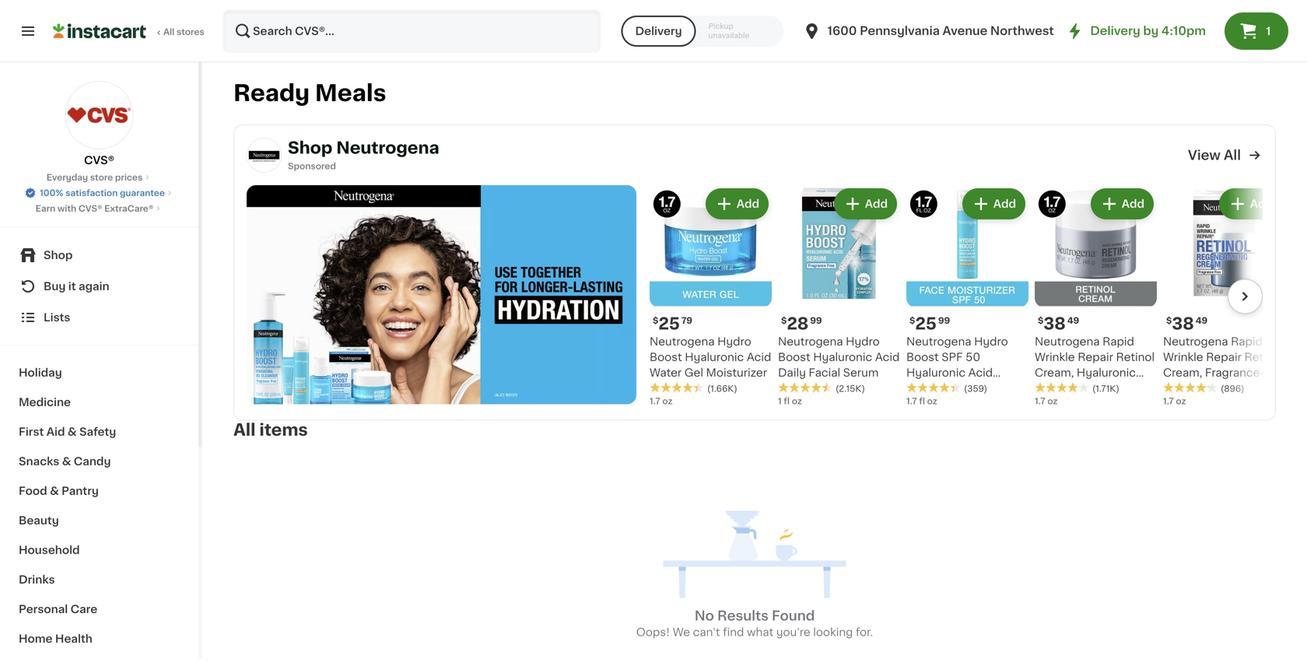Task type: vqa. For each thing, say whether or not it's contained in the screenshot.
Black at the top of the page
no



Task type: describe. For each thing, give the bounding box(es) containing it.
avenue
[[943, 25, 988, 37]]

find
[[723, 627, 745, 638]]

found
[[772, 610, 815, 623]]

pantry
[[62, 486, 99, 497]]

repair for fragrance-
[[1207, 352, 1242, 363]]

first
[[19, 427, 44, 438]]

49 for neutrogena rapid wrinkle repair retinol cream, hyaluronic acid
[[1068, 316, 1080, 325]]

household link
[[9, 536, 189, 565]]

add for neutrogena hydro boost hyaluronic acid water gel moisturizer
[[737, 199, 760, 209]]

meals
[[315, 82, 387, 104]]

1.7 fl oz
[[907, 397, 938, 406]]

acid inside neutrogena rapid wrinkle repair retinol cream, hyaluronic acid
[[1035, 383, 1060, 394]]

extracare®
[[104, 204, 154, 213]]

stores
[[177, 28, 204, 36]]

(896)
[[1222, 385, 1245, 393]]

spo
[[288, 162, 305, 170]]

boost for $ 25 79
[[650, 352, 683, 363]]

delivery by 4:10pm
[[1091, 25, 1207, 37]]

what
[[747, 627, 774, 638]]

care
[[71, 604, 97, 615]]

$ 25 79
[[653, 316, 693, 332]]

$ for neutrogena rapid wrinkle repair retinol cream, fragrance- free
[[1167, 316, 1173, 325]]

holiday link
[[9, 358, 189, 388]]

Search field
[[224, 11, 600, 51]]

all items
[[234, 422, 308, 438]]

everyday
[[46, 173, 88, 182]]

neutrogena for neutrogena rapid wrinkle repair retinol cream, fragrance- free
[[1164, 336, 1229, 347]]

2 oz from the left
[[792, 397, 803, 406]]

beauty
[[19, 515, 59, 526]]

home health
[[19, 634, 93, 645]]

household
[[19, 545, 80, 556]]

personal care link
[[9, 595, 189, 624]]

oz for neutrogena rapid wrinkle repair retinol cream, hyaluronic acid
[[1048, 397, 1058, 406]]

oz for neutrogena hydro boost hyaluronic acid water gel moisturizer
[[663, 397, 673, 406]]

nsored
[[305, 162, 336, 170]]

28
[[787, 316, 809, 332]]

retinol for hyaluronic
[[1117, 352, 1155, 363]]

(2.15k)
[[836, 385, 866, 393]]

79
[[682, 316, 693, 325]]

rapid for fragrance-
[[1232, 336, 1263, 347]]

100% satisfaction guarantee
[[40, 189, 165, 197]]

by
[[1144, 25, 1159, 37]]

neutrogena for neutrogena hydro boost hyaluronic acid daily facial serum
[[779, 336, 844, 347]]

product group containing 28
[[779, 185, 901, 408]]

1.7 oz for neutrogena rapid wrinkle repair retinol cream, fragrance- free
[[1164, 397, 1187, 406]]

all stores
[[163, 28, 204, 36]]

aid
[[47, 427, 65, 438]]

satisfaction
[[66, 189, 118, 197]]

1 vertical spatial cvs®
[[78, 204, 102, 213]]

snacks & candy
[[19, 456, 111, 467]]

$ for neutrogena hydro boost hyaluronic acid water gel moisturizer
[[653, 316, 659, 325]]

1600 pennsylvania avenue northwest button
[[803, 9, 1055, 53]]

we
[[673, 627, 691, 638]]

fl for 25
[[920, 397, 926, 406]]

northwest
[[991, 25, 1055, 37]]

hyaluronic inside neutrogena rapid wrinkle repair retinol cream, hyaluronic acid
[[1077, 367, 1137, 378]]

4 product group from the left
[[1035, 185, 1158, 408]]

hyaluronic inside "neutrogena hydro boost spf 50 hyaluronic acid moisturizer"
[[907, 367, 966, 378]]

items
[[260, 422, 308, 438]]

neutrogena inside shop neutrogena spo nsored
[[337, 140, 440, 156]]

(1.71k)
[[1093, 385, 1120, 393]]

5 product group from the left
[[1164, 185, 1286, 408]]

hydro for $ 25 79
[[718, 336, 752, 347]]

earn with cvs® extracare® link
[[36, 202, 163, 215]]

serum
[[844, 367, 879, 378]]

delivery by 4:10pm link
[[1066, 22, 1207, 40]]

shop neutrogena spo nsored
[[288, 140, 440, 170]]

99 for 25
[[939, 316, 951, 325]]

1.7 oz for neutrogena hydro boost hyaluronic acid water gel moisturizer
[[650, 397, 673, 406]]

view
[[1189, 149, 1221, 162]]

buy it again link
[[9, 271, 189, 302]]

& for candy
[[62, 456, 71, 467]]

first aid & safety
[[19, 427, 116, 438]]

shop link
[[9, 240, 189, 271]]

add for neutrogena hydro boost hyaluronic acid daily facial serum
[[866, 199, 888, 209]]

rapid for hyaluronic
[[1103, 336, 1135, 347]]

snacks & candy link
[[9, 447, 189, 476]]

1600 pennsylvania avenue northwest
[[828, 25, 1055, 37]]

cvs® link
[[65, 81, 134, 168]]

guarantee
[[120, 189, 165, 197]]

1.7 for neutrogena hydro boost hyaluronic acid water gel moisturizer
[[650, 397, 661, 406]]

buy it again
[[44, 281, 110, 292]]

shop for shop
[[44, 250, 73, 261]]

add for neutrogena rapid wrinkle repair retinol cream, fragrance- free
[[1251, 199, 1274, 209]]

free
[[1164, 383, 1188, 394]]

with
[[58, 204, 76, 213]]

fl for 28
[[784, 397, 790, 406]]

beauty link
[[9, 506, 189, 536]]

add button for neutrogena hydro boost spf 50 hyaluronic acid moisturizer
[[964, 190, 1025, 218]]

boost for $ 25 99
[[907, 352, 939, 363]]

food & pantry
[[19, 486, 99, 497]]

49 for neutrogena rapid wrinkle repair retinol cream, fragrance- free
[[1197, 316, 1208, 325]]

1.7 for neutrogena hydro boost spf 50 hyaluronic acid moisturizer
[[907, 397, 918, 406]]

service type group
[[622, 16, 784, 47]]

item carousel region
[[637, 185, 1287, 408]]

repair for hyaluronic
[[1078, 352, 1114, 363]]

$ for neutrogena hydro boost hyaluronic acid daily facial serum
[[782, 316, 787, 325]]

drinks link
[[9, 565, 189, 595]]

25 for $ 25 79
[[659, 316, 680, 332]]

facial
[[809, 367, 841, 378]]

hydro for $ 25 99
[[975, 336, 1009, 347]]

$ 38 49 for neutrogena rapid wrinkle repair retinol cream, hyaluronic acid
[[1039, 316, 1080, 332]]

1 for 1
[[1267, 26, 1272, 37]]

safety
[[79, 427, 116, 438]]

personal
[[19, 604, 68, 615]]

looking
[[814, 627, 854, 638]]

acid inside neutrogena hydro boost hyaluronic acid daily facial serum
[[876, 352, 900, 363]]

moisturizer for $ 25 79
[[707, 367, 768, 378]]

store
[[90, 173, 113, 182]]

add button for neutrogena rapid wrinkle repair retinol cream, hyaluronic acid
[[1093, 190, 1153, 218]]

neutrogena rapid wrinkle repair retinol cream, hyaluronic acid
[[1035, 336, 1155, 394]]

fragrance-
[[1206, 367, 1266, 378]]

daily
[[779, 367, 806, 378]]

3 product group from the left
[[907, 185, 1029, 408]]

delivery for delivery
[[636, 26, 682, 37]]

neutrogena hydro boost hyaluronic acid daily facial serum
[[779, 336, 900, 378]]

1 product group from the left
[[650, 185, 772, 408]]

boost for $ 28 99
[[779, 352, 811, 363]]

drinks
[[19, 575, 55, 585]]

neutrogena image
[[247, 138, 282, 173]]



Task type: locate. For each thing, give the bounding box(es) containing it.
can't
[[693, 627, 721, 638]]

5 $ from the left
[[1167, 316, 1173, 325]]

moisturizer inside neutrogena hydro boost hyaluronic acid water gel moisturizer
[[707, 367, 768, 378]]

1 cream, from the left
[[1035, 367, 1075, 378]]

rapid inside neutrogena rapid wrinkle repair retinol cream, hyaluronic acid
[[1103, 336, 1135, 347]]

100%
[[40, 189, 63, 197]]

$ 28 99
[[782, 316, 823, 332]]

49
[[1068, 316, 1080, 325], [1197, 316, 1208, 325]]

hyaluronic up the (1.71k)
[[1077, 367, 1137, 378]]

wrinkle inside neutrogena rapid wrinkle repair retinol cream, hyaluronic acid
[[1035, 352, 1076, 363]]

2 add button from the left
[[836, 190, 896, 218]]

repair inside neutrogena rapid wrinkle repair retinol cream, fragrance- free
[[1207, 352, 1242, 363]]

retinol
[[1117, 352, 1155, 363], [1245, 352, 1284, 363]]

5 oz from the left
[[1177, 397, 1187, 406]]

hydro
[[718, 336, 752, 347], [846, 336, 880, 347], [975, 336, 1009, 347]]

0 horizontal spatial moisturizer
[[707, 367, 768, 378]]

you're
[[777, 627, 811, 638]]

shop inside shop neutrogena spo nsored
[[288, 140, 333, 156]]

$ up "neutrogena hydro boost spf 50 hyaluronic acid moisturizer" at the bottom of the page
[[910, 316, 916, 325]]

add button for neutrogena hydro boost hyaluronic acid daily facial serum
[[836, 190, 896, 218]]

it
[[68, 281, 76, 292]]

lists link
[[9, 302, 189, 333]]

rapid
[[1103, 336, 1135, 347], [1232, 336, 1263, 347]]

2 repair from the left
[[1207, 352, 1242, 363]]

25 left '79'
[[659, 316, 680, 332]]

49 up neutrogena rapid wrinkle repair retinol cream, hyaluronic acid
[[1068, 316, 1080, 325]]

oz for neutrogena rapid wrinkle repair retinol cream, fragrance- free
[[1177, 397, 1187, 406]]

0 horizontal spatial boost
[[650, 352, 683, 363]]

1 $ 38 49 from the left
[[1039, 316, 1080, 332]]

2 $ 38 49 from the left
[[1167, 316, 1208, 332]]

moisturizer inside "neutrogena hydro boost spf 50 hyaluronic acid moisturizer"
[[907, 383, 968, 394]]

1 horizontal spatial moisturizer
[[907, 383, 968, 394]]

snacks
[[19, 456, 59, 467]]

1 horizontal spatial wrinkle
[[1164, 352, 1204, 363]]

1 horizontal spatial 38
[[1173, 316, 1195, 332]]

2 99 from the left
[[939, 316, 951, 325]]

5 add from the left
[[1251, 199, 1274, 209]]

4 add from the left
[[1123, 199, 1145, 209]]

medicine
[[19, 397, 71, 408]]

boost inside neutrogena hydro boost hyaluronic acid water gel moisturizer
[[650, 352, 683, 363]]

2 horizontal spatial all
[[1225, 149, 1242, 162]]

2 retinol from the left
[[1245, 352, 1284, 363]]

3 add button from the left
[[964, 190, 1025, 218]]

2 1.7 from the left
[[907, 397, 918, 406]]

$ inside "$ 28 99"
[[782, 316, 787, 325]]

oz down neutrogena rapid wrinkle repair retinol cream, hyaluronic acid
[[1048, 397, 1058, 406]]

$ 38 49 up neutrogena rapid wrinkle repair retinol cream, hyaluronic acid
[[1039, 316, 1080, 332]]

0 horizontal spatial delivery
[[636, 26, 682, 37]]

wrinkle inside neutrogena rapid wrinkle repair retinol cream, fragrance- free
[[1164, 352, 1204, 363]]

1 25 from the left
[[659, 316, 680, 332]]

1 1.7 oz from the left
[[650, 397, 673, 406]]

view all
[[1189, 149, 1242, 162]]

1.7
[[650, 397, 661, 406], [907, 397, 918, 406], [1035, 397, 1046, 406], [1164, 397, 1175, 406]]

1.7 oz for neutrogena rapid wrinkle repair retinol cream, hyaluronic acid
[[1035, 397, 1058, 406]]

repair up fragrance-
[[1207, 352, 1242, 363]]

1.7 oz down free
[[1164, 397, 1187, 406]]

5 add button from the left
[[1221, 190, 1282, 218]]

0 horizontal spatial 1.7 oz
[[650, 397, 673, 406]]

oops!
[[637, 627, 670, 638]]

0 horizontal spatial all
[[163, 28, 175, 36]]

neutrogena inside neutrogena rapid wrinkle repair retinol cream, hyaluronic acid
[[1035, 336, 1101, 347]]

0 horizontal spatial 38
[[1044, 316, 1066, 332]]

medicine link
[[9, 388, 189, 417]]

hyaluronic down spf
[[907, 367, 966, 378]]

1 horizontal spatial fl
[[920, 397, 926, 406]]

& for pantry
[[50, 486, 59, 497]]

repair up the (1.71k)
[[1078, 352, 1114, 363]]

moisturizer
[[707, 367, 768, 378], [907, 383, 968, 394]]

$ up daily
[[782, 316, 787, 325]]

38 for neutrogena rapid wrinkle repair retinol cream, hyaluronic acid
[[1044, 316, 1066, 332]]

everyday store prices link
[[46, 171, 152, 184]]

hydro up 'serum'
[[846, 336, 880, 347]]

neutrogena for neutrogena hydro boost spf 50 hyaluronic acid moisturizer
[[907, 336, 972, 347]]

3 1.7 from the left
[[1035, 397, 1046, 406]]

None search field
[[223, 9, 601, 53]]

(359)
[[965, 385, 988, 393]]

retinol inside neutrogena rapid wrinkle repair retinol cream, hyaluronic acid
[[1117, 352, 1155, 363]]

cvs® up "everyday store prices" link
[[84, 155, 114, 166]]

100% satisfaction guarantee button
[[24, 184, 174, 199]]

2 1.7 oz from the left
[[1035, 397, 1058, 406]]

0 horizontal spatial retinol
[[1117, 352, 1155, 363]]

& inside "link"
[[62, 456, 71, 467]]

$ up neutrogena rapid wrinkle repair retinol cream, hyaluronic acid
[[1039, 316, 1044, 325]]

fl down daily
[[784, 397, 790, 406]]

oz down "neutrogena hydro boost spf 50 hyaluronic acid moisturizer" at the bottom of the page
[[928, 397, 938, 406]]

cream, inside neutrogena rapid wrinkle repair retinol cream, fragrance- free
[[1164, 367, 1203, 378]]

neutrogena up fragrance-
[[1164, 336, 1229, 347]]

1.7 for neutrogena rapid wrinkle repair retinol cream, hyaluronic acid
[[1035, 397, 1046, 406]]

3 hydro from the left
[[975, 336, 1009, 347]]

1 horizontal spatial 1.7 oz
[[1035, 397, 1058, 406]]

1.7 oz down water
[[650, 397, 673, 406]]

shop up buy
[[44, 250, 73, 261]]

1.7 down neutrogena rapid wrinkle repair retinol cream, hyaluronic acid
[[1035, 397, 1046, 406]]

1 1.7 from the left
[[650, 397, 661, 406]]

neutrogena up the (1.71k)
[[1035, 336, 1101, 347]]

neutrogena down $ 25 99
[[907, 336, 972, 347]]

1 boost from the left
[[650, 352, 683, 363]]

1 inside button
[[1267, 26, 1272, 37]]

0 horizontal spatial wrinkle
[[1035, 352, 1076, 363]]

1 fl oz
[[779, 397, 803, 406]]

0 horizontal spatial shop
[[44, 250, 73, 261]]

1 horizontal spatial 1
[[1267, 26, 1272, 37]]

& right aid
[[68, 427, 77, 438]]

boost up water
[[650, 352, 683, 363]]

neutrogena use together for longer-lasting hydration jjci 2023 hydro boost image
[[247, 185, 637, 405]]

neutrogena inside neutrogena hydro boost hyaluronic acid water gel moisturizer
[[650, 336, 715, 347]]

1 horizontal spatial hydro
[[846, 336, 880, 347]]

$ inside $ 25 79
[[653, 316, 659, 325]]

1 repair from the left
[[1078, 352, 1114, 363]]

0 horizontal spatial $ 38 49
[[1039, 316, 1080, 332]]

1600
[[828, 25, 858, 37]]

all left the items
[[234, 422, 256, 438]]

$ 38 49 up neutrogena rapid wrinkle repair retinol cream, fragrance- free
[[1167, 316, 1208, 332]]

1 add button from the left
[[708, 190, 768, 218]]

oz down water
[[663, 397, 673, 406]]

1 button
[[1225, 12, 1289, 50]]

0 horizontal spatial rapid
[[1103, 336, 1135, 347]]

boost left spf
[[907, 352, 939, 363]]

4 1.7 from the left
[[1164, 397, 1175, 406]]

product group
[[650, 185, 772, 408], [779, 185, 901, 408], [907, 185, 1029, 408], [1035, 185, 1158, 408], [1164, 185, 1286, 408]]

49 up neutrogena rapid wrinkle repair retinol cream, fragrance- free
[[1197, 316, 1208, 325]]

neutrogena rapid wrinkle repair retinol cream, fragrance- free
[[1164, 336, 1284, 394]]

results
[[718, 610, 769, 623]]

99 up spf
[[939, 316, 951, 325]]

personal care
[[19, 604, 97, 615]]

1 49 from the left
[[1068, 316, 1080, 325]]

1 horizontal spatial rapid
[[1232, 336, 1263, 347]]

everyday store prices
[[46, 173, 143, 182]]

boost inside "neutrogena hydro boost spf 50 hyaluronic acid moisturizer"
[[907, 352, 939, 363]]

1 horizontal spatial 25
[[916, 316, 937, 332]]

1 38 from the left
[[1044, 316, 1066, 332]]

3 $ from the left
[[910, 316, 916, 325]]

2 vertical spatial all
[[234, 422, 256, 438]]

1 oz from the left
[[663, 397, 673, 406]]

25 for $ 25 99
[[916, 316, 937, 332]]

99 right 28
[[811, 316, 823, 325]]

wrinkle for fragrance-
[[1164, 352, 1204, 363]]

0 vertical spatial &
[[68, 427, 77, 438]]

1 fl from the left
[[784, 397, 790, 406]]

rapid inside neutrogena rapid wrinkle repair retinol cream, fragrance- free
[[1232, 336, 1263, 347]]

$ 38 49
[[1039, 316, 1080, 332], [1167, 316, 1208, 332]]

2 fl from the left
[[920, 397, 926, 406]]

neutrogena inside neutrogena rapid wrinkle repair retinol cream, fragrance- free
[[1164, 336, 1229, 347]]

add
[[737, 199, 760, 209], [866, 199, 888, 209], [994, 199, 1017, 209], [1123, 199, 1145, 209], [1251, 199, 1274, 209]]

neutrogena inside "neutrogena hydro boost spf 50 hyaluronic acid moisturizer"
[[907, 336, 972, 347]]

for.
[[856, 627, 874, 638]]

shop up nsored
[[288, 140, 333, 156]]

1 horizontal spatial repair
[[1207, 352, 1242, 363]]

4:10pm
[[1162, 25, 1207, 37]]

neutrogena for neutrogena rapid wrinkle repair retinol cream, hyaluronic acid
[[1035, 336, 1101, 347]]

neutrogena down $ 25 79
[[650, 336, 715, 347]]

1.7 for neutrogena rapid wrinkle repair retinol cream, fragrance- free
[[1164, 397, 1175, 406]]

1 horizontal spatial delivery
[[1091, 25, 1141, 37]]

2 horizontal spatial boost
[[907, 352, 939, 363]]

0 vertical spatial 1
[[1267, 26, 1272, 37]]

0 horizontal spatial hydro
[[718, 336, 752, 347]]

2 25 from the left
[[916, 316, 937, 332]]

first aid & safety link
[[9, 417, 189, 447]]

2 cream, from the left
[[1164, 367, 1203, 378]]

3 1.7 oz from the left
[[1164, 397, 1187, 406]]

retinol up the (1.71k)
[[1117, 352, 1155, 363]]

$ for neutrogena hydro boost spf 50 hyaluronic acid moisturizer
[[910, 316, 916, 325]]

1 $ from the left
[[653, 316, 659, 325]]

again
[[79, 281, 110, 292]]

1.7 oz down neutrogena rapid wrinkle repair retinol cream, hyaluronic acid
[[1035, 397, 1058, 406]]

99
[[811, 316, 823, 325], [939, 316, 951, 325]]

hydro inside neutrogena hydro boost hyaluronic acid daily facial serum
[[846, 336, 880, 347]]

wrinkle for hyaluronic
[[1035, 352, 1076, 363]]

2 boost from the left
[[779, 352, 811, 363]]

all for all items
[[234, 422, 256, 438]]

retinol up fragrance-
[[1245, 352, 1284, 363]]

pennsylvania
[[860, 25, 940, 37]]

delivery for delivery by 4:10pm
[[1091, 25, 1141, 37]]

neutrogena for neutrogena hydro boost hyaluronic acid water gel moisturizer
[[650, 336, 715, 347]]

0 horizontal spatial cream,
[[1035, 367, 1075, 378]]

25 up "neutrogena hydro boost spf 50 hyaluronic acid moisturizer" at the bottom of the page
[[916, 316, 937, 332]]

1 vertical spatial moisturizer
[[907, 383, 968, 394]]

1 vertical spatial shop
[[44, 250, 73, 261]]

1 vertical spatial &
[[62, 456, 71, 467]]

2 38 from the left
[[1173, 316, 1195, 332]]

1.7 down free
[[1164, 397, 1175, 406]]

add button for neutrogena hydro boost hyaluronic acid water gel moisturizer
[[708, 190, 768, 218]]

hyaluronic up 'serum'
[[814, 352, 873, 363]]

prices
[[115, 173, 143, 182]]

add button for neutrogena rapid wrinkle repair retinol cream, fragrance- free
[[1221, 190, 1282, 218]]

$
[[653, 316, 659, 325], [782, 316, 787, 325], [910, 316, 916, 325], [1039, 316, 1044, 325], [1167, 316, 1173, 325]]

1 99 from the left
[[811, 316, 823, 325]]

buy
[[44, 281, 66, 292]]

add for neutrogena rapid wrinkle repair retinol cream, hyaluronic acid
[[1123, 199, 1145, 209]]

4 add button from the left
[[1093, 190, 1153, 218]]

all left stores
[[163, 28, 175, 36]]

cream, for free
[[1164, 367, 1203, 378]]

no results found oops! we can't find what you're looking for.
[[637, 610, 874, 638]]

(1.66k)
[[708, 385, 738, 393]]

earn
[[36, 204, 55, 213]]

cream, for acid
[[1035, 367, 1075, 378]]

1 wrinkle from the left
[[1035, 352, 1076, 363]]

1 add from the left
[[737, 199, 760, 209]]

3 oz from the left
[[928, 397, 938, 406]]

$ inside $ 25 99
[[910, 316, 916, 325]]

4 oz from the left
[[1048, 397, 1058, 406]]

delivery inside button
[[636, 26, 682, 37]]

2 hydro from the left
[[846, 336, 880, 347]]

acid inside "neutrogena hydro boost spf 50 hyaluronic acid moisturizer"
[[969, 367, 994, 378]]

0 vertical spatial cvs®
[[84, 155, 114, 166]]

home
[[19, 634, 53, 645]]

1 rapid from the left
[[1103, 336, 1135, 347]]

acid inside neutrogena hydro boost hyaluronic acid water gel moisturizer
[[747, 352, 772, 363]]

hyaluronic inside neutrogena hydro boost hyaluronic acid daily facial serum
[[814, 352, 873, 363]]

1 horizontal spatial 49
[[1197, 316, 1208, 325]]

all
[[163, 28, 175, 36], [1225, 149, 1242, 162], [234, 422, 256, 438]]

2 rapid from the left
[[1232, 336, 1263, 347]]

hydro inside neutrogena hydro boost hyaluronic acid water gel moisturizer
[[718, 336, 752, 347]]

38
[[1044, 316, 1066, 332], [1173, 316, 1195, 332]]

ready
[[234, 82, 310, 104]]

$ 38 49 for neutrogena rapid wrinkle repair retinol cream, fragrance- free
[[1167, 316, 1208, 332]]

99 inside $ 25 99
[[939, 316, 951, 325]]

oz
[[663, 397, 673, 406], [792, 397, 803, 406], [928, 397, 938, 406], [1048, 397, 1058, 406], [1177, 397, 1187, 406]]

3 boost from the left
[[907, 352, 939, 363]]

1 retinol from the left
[[1117, 352, 1155, 363]]

candy
[[74, 456, 111, 467]]

add button
[[708, 190, 768, 218], [836, 190, 896, 218], [964, 190, 1025, 218], [1093, 190, 1153, 218], [1221, 190, 1282, 218]]

moisturizer for $ 25 99
[[907, 383, 968, 394]]

neutrogena
[[337, 140, 440, 156], [650, 336, 715, 347], [779, 336, 844, 347], [907, 336, 972, 347], [1035, 336, 1101, 347], [1164, 336, 1229, 347]]

0 horizontal spatial repair
[[1078, 352, 1114, 363]]

0 horizontal spatial 1
[[779, 397, 782, 406]]

0 vertical spatial all
[[163, 28, 175, 36]]

holiday
[[19, 367, 62, 378]]

hyaluronic up gel on the right bottom of the page
[[685, 352, 744, 363]]

0 vertical spatial moisturizer
[[707, 367, 768, 378]]

2 horizontal spatial hydro
[[975, 336, 1009, 347]]

1 hydro from the left
[[718, 336, 752, 347]]

retinol inside neutrogena rapid wrinkle repair retinol cream, fragrance- free
[[1245, 352, 1284, 363]]

gel
[[685, 367, 704, 378]]

1 horizontal spatial $ 38 49
[[1167, 316, 1208, 332]]

1.7 oz
[[650, 397, 673, 406], [1035, 397, 1058, 406], [1164, 397, 1187, 406]]

cvs® down satisfaction
[[78, 204, 102, 213]]

1 horizontal spatial shop
[[288, 140, 333, 156]]

acid
[[747, 352, 772, 363], [876, 352, 900, 363], [969, 367, 994, 378], [1035, 383, 1060, 394]]

moisturizer up (1.66k)
[[707, 367, 768, 378]]

1 for 1 fl oz
[[779, 397, 782, 406]]

neutrogena down "$ 28 99"
[[779, 336, 844, 347]]

lists
[[44, 312, 70, 323]]

25
[[659, 316, 680, 332], [916, 316, 937, 332]]

1 horizontal spatial 99
[[939, 316, 951, 325]]

health
[[55, 634, 93, 645]]

boost inside neutrogena hydro boost hyaluronic acid daily facial serum
[[779, 352, 811, 363]]

99 for 28
[[811, 316, 823, 325]]

spf
[[942, 352, 964, 363]]

1.7 down water
[[650, 397, 661, 406]]

2 49 from the left
[[1197, 316, 1208, 325]]

all for all stores
[[163, 28, 175, 36]]

2 add from the left
[[866, 199, 888, 209]]

$ left '79'
[[653, 316, 659, 325]]

oz down daily
[[792, 397, 803, 406]]

2 $ from the left
[[782, 316, 787, 325]]

water
[[650, 367, 682, 378]]

4 $ from the left
[[1039, 316, 1044, 325]]

2 horizontal spatial 1.7 oz
[[1164, 397, 1187, 406]]

hydro up (1.66k)
[[718, 336, 752, 347]]

hydro inside "neutrogena hydro boost spf 50 hyaluronic acid moisturizer"
[[975, 336, 1009, 347]]

99 inside "$ 28 99"
[[811, 316, 823, 325]]

0 horizontal spatial fl
[[784, 397, 790, 406]]

cream, inside neutrogena rapid wrinkle repair retinol cream, hyaluronic acid
[[1035, 367, 1075, 378]]

shop for shop neutrogena spo nsored
[[288, 140, 333, 156]]

2 wrinkle from the left
[[1164, 352, 1204, 363]]

1 inside product group
[[779, 397, 782, 406]]

1 vertical spatial 1
[[779, 397, 782, 406]]

instacart logo image
[[53, 22, 146, 40]]

cvs® logo image
[[65, 81, 134, 149]]

fl down "neutrogena hydro boost spf 50 hyaluronic acid moisturizer" at the bottom of the page
[[920, 397, 926, 406]]

2 vertical spatial &
[[50, 486, 59, 497]]

hyaluronic inside neutrogena hydro boost hyaluronic acid water gel moisturizer
[[685, 352, 744, 363]]

0 horizontal spatial 25
[[659, 316, 680, 332]]

moisturizer up 1.7 fl oz
[[907, 383, 968, 394]]

1
[[1267, 26, 1272, 37], [779, 397, 782, 406]]

3 add from the left
[[994, 199, 1017, 209]]

oz down free
[[1177, 397, 1187, 406]]

1 horizontal spatial cream,
[[1164, 367, 1203, 378]]

all right view
[[1225, 149, 1242, 162]]

1 horizontal spatial all
[[234, 422, 256, 438]]

2 product group from the left
[[779, 185, 901, 408]]

neutrogena inside neutrogena hydro boost hyaluronic acid daily facial serum
[[779, 336, 844, 347]]

rapid up fragrance-
[[1232, 336, 1263, 347]]

boost up daily
[[779, 352, 811, 363]]

add for neutrogena hydro boost spf 50 hyaluronic acid moisturizer
[[994, 199, 1017, 209]]

1.7 down "neutrogena hydro boost spf 50 hyaluronic acid moisturizer" at the bottom of the page
[[907, 397, 918, 406]]

1 horizontal spatial retinol
[[1245, 352, 1284, 363]]

& right food
[[50, 486, 59, 497]]

hydro up 50
[[975, 336, 1009, 347]]

1 horizontal spatial boost
[[779, 352, 811, 363]]

neutrogena down meals
[[337, 140, 440, 156]]

38 up neutrogena rapid wrinkle repair retinol cream, hyaluronic acid
[[1044, 316, 1066, 332]]

1 vertical spatial all
[[1225, 149, 1242, 162]]

repair inside neutrogena rapid wrinkle repair retinol cream, hyaluronic acid
[[1078, 352, 1114, 363]]

hydro for $ 28 99
[[846, 336, 880, 347]]

shop inside shop link
[[44, 250, 73, 261]]

38 up neutrogena rapid wrinkle repair retinol cream, fragrance- free
[[1173, 316, 1195, 332]]

$ up free
[[1167, 316, 1173, 325]]

$ for neutrogena rapid wrinkle repair retinol cream, hyaluronic acid
[[1039, 316, 1044, 325]]

0 horizontal spatial 49
[[1068, 316, 1080, 325]]

rapid up the (1.71k)
[[1103, 336, 1135, 347]]

food
[[19, 486, 47, 497]]

38 for neutrogena rapid wrinkle repair retinol cream, fragrance- free
[[1173, 316, 1195, 332]]

retinol for fragrance-
[[1245, 352, 1284, 363]]

0 horizontal spatial 99
[[811, 316, 823, 325]]

& left candy
[[62, 456, 71, 467]]

hyaluronic
[[685, 352, 744, 363], [814, 352, 873, 363], [907, 367, 966, 378], [1077, 367, 1137, 378]]

earn with cvs® extracare®
[[36, 204, 154, 213]]

★★★★★
[[650, 382, 705, 393], [650, 382, 705, 393], [779, 382, 833, 393], [779, 382, 833, 393], [907, 382, 962, 393], [907, 382, 962, 393], [1035, 382, 1090, 393], [1035, 382, 1090, 393], [1164, 382, 1218, 393], [1164, 382, 1218, 393]]

0 vertical spatial shop
[[288, 140, 333, 156]]

neutrogena hydro boost spf 50 hyaluronic acid moisturizer
[[907, 336, 1009, 394]]



